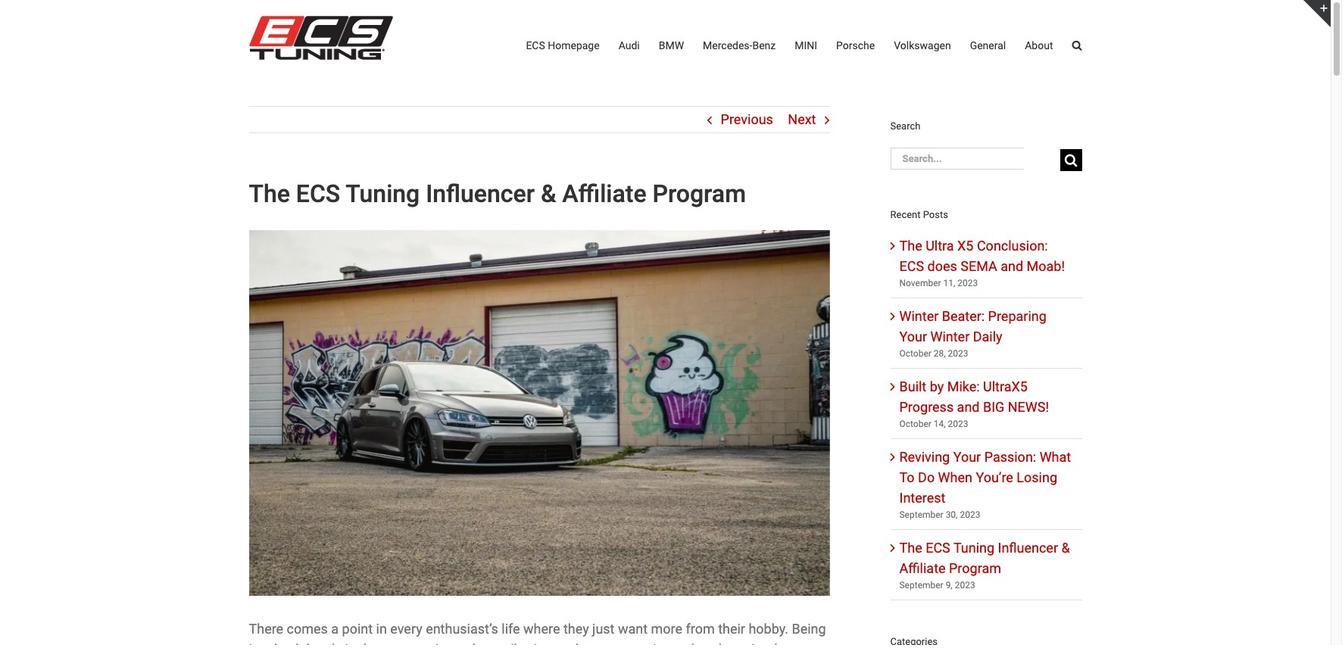 Task type: describe. For each thing, give the bounding box(es) containing it.
where
[[523, 621, 560, 637]]

life
[[502, 621, 520, 637]]

previous link
[[721, 107, 773, 133]]

search
[[890, 121, 921, 132]]

the for the ultra x5 conclusion: ecs does sema and moab! november 11, 2023
[[900, 238, 922, 253]]

2023 inside the ultra x5 conclusion: ecs does sema and moab! november 11, 2023
[[958, 278, 978, 288]]

daily
[[973, 328, 1003, 344]]

2023 inside the built by mike: ultrax5 progress and big news! october 14, 2023
[[948, 419, 969, 429]]

does
[[928, 258, 957, 274]]

reviving
[[900, 449, 950, 465]]

0 vertical spatial winter
[[900, 308, 939, 324]]

beater:
[[942, 308, 985, 324]]

and inside the built by mike: ultrax5 progress and big news! october 14, 2023
[[957, 399, 980, 415]]

to
[[900, 469, 915, 485]]

the ultra x5 conclusion: ecs does sema and moab! november 11, 2023
[[900, 238, 1065, 288]]

mercedes-benz
[[703, 39, 776, 52]]

interest
[[900, 490, 946, 506]]

than
[[714, 642, 741, 645]]

11,
[[944, 278, 956, 288]]

previous
[[721, 111, 773, 127]]

benz
[[753, 39, 776, 52]]

ecs homepage
[[526, 39, 600, 52]]

more
[[651, 621, 683, 637]]

to
[[556, 642, 568, 645]]

about link
[[1025, 0, 1053, 91]]

when
[[938, 469, 973, 485]]

2023 inside the ecs tuning influencer & affiliate program september 9, 2023
[[955, 580, 975, 591]]

mini
[[795, 39, 817, 52]]

conversation
[[594, 642, 672, 645]]

the ecs tuning influencer & affiliate program september 9, 2023
[[900, 540, 1070, 591]]

their
[[718, 621, 745, 637]]

general link
[[970, 0, 1006, 91]]

october inside the built by mike: ultrax5 progress and big news! october 14, 2023
[[900, 419, 932, 429]]

general
[[970, 39, 1006, 52]]

next link
[[788, 107, 816, 133]]

from
[[686, 621, 715, 637]]

enthusiast's
[[426, 621, 498, 637]]

1 vertical spatial in
[[345, 642, 356, 645]]

the for the ecs tuning influencer & affiliate program september 9, 2023
[[900, 540, 922, 556]]

ultra
[[926, 238, 954, 253]]

sema
[[961, 258, 998, 274]]

the ultra x5 conclusion: ecs does sema and moab! link
[[900, 238, 1065, 274]]

porsche link
[[836, 0, 875, 91]]

built
[[900, 378, 927, 394]]

you're
[[976, 469, 1014, 485]]

september inside reviving your passion: what to do when you're losing interest september 30, 2023
[[900, 510, 944, 520]]

november
[[900, 278, 941, 288]]

winter beater: preparing your winter daily link
[[900, 308, 1047, 344]]

the ecs tuning influencer & affiliate program
[[249, 180, 746, 208]]

tuning for the ecs tuning influencer & affiliate program
[[346, 180, 420, 208]]

1 the from the left
[[359, 642, 378, 645]]

reviving your passion: what to do when you're losing interest september 30, 2023
[[900, 449, 1071, 520]]

about
[[1025, 39, 1053, 52]]

news!
[[1008, 399, 1049, 415]]

mike:
[[947, 378, 980, 394]]

the for the ecs tuning influencer & affiliate program
[[249, 180, 290, 208]]

do
[[918, 469, 935, 485]]

being
[[792, 621, 826, 637]]

x5
[[958, 238, 974, 253]]

ultrax5
[[983, 378, 1028, 394]]

just
[[592, 621, 615, 637]]

by
[[930, 378, 944, 394]]

your inside 'winter beater: preparing your winter daily october 28, 2023'
[[900, 328, 927, 344]]

there comes a point in every enthusiast's life where they just want more from their hobby. being involved deeply in the community and contributing to the conversation rather than simpl
[[249, 621, 826, 645]]

audi
[[619, 39, 640, 52]]

there
[[249, 621, 283, 637]]

conclusion:
[[977, 238, 1048, 253]]

and inside "there comes a point in every enthusiast's life where they just want more from their hobby. being involved deeply in the community and contributing to the conversation rather than simpl"
[[453, 642, 476, 645]]

bmw
[[659, 39, 684, 52]]



Task type: vqa. For each thing, say whether or not it's contained in the screenshot.
Mercedes-Benz
yes



Task type: locate. For each thing, give the bounding box(es) containing it.
2 the from the left
[[571, 642, 590, 645]]

they
[[564, 621, 589, 637]]

0 vertical spatial affiliate
[[562, 180, 647, 208]]

october
[[900, 348, 932, 359], [900, 419, 932, 429]]

snapinsta.app_375742429_698590918790452_8785387085175186110_n_1080 image
[[249, 230, 830, 596]]

october inside 'winter beater: preparing your winter daily october 28, 2023'
[[900, 348, 932, 359]]

comes
[[287, 621, 328, 637]]

section containing the ultra x5 conclusion: ecs does sema and moab!
[[890, 106, 1082, 645]]

0 horizontal spatial program
[[653, 180, 746, 208]]

2023 right 28, at the right bottom
[[948, 348, 969, 359]]

september inside the ecs tuning influencer & affiliate program september 9, 2023
[[900, 580, 944, 591]]

0 horizontal spatial in
[[345, 642, 356, 645]]

your inside reviving your passion: what to do when you're losing interest september 30, 2023
[[953, 449, 981, 465]]

1 vertical spatial september
[[900, 580, 944, 591]]

0 horizontal spatial your
[[900, 328, 927, 344]]

in
[[376, 621, 387, 637], [345, 642, 356, 645]]

volkswagen
[[894, 39, 951, 52]]

& for the ecs tuning influencer & affiliate program september 9, 2023
[[1062, 540, 1070, 556]]

9,
[[946, 580, 953, 591]]

1 horizontal spatial the
[[571, 642, 590, 645]]

winter down november
[[900, 308, 939, 324]]

2023 right 11,
[[958, 278, 978, 288]]

september
[[900, 510, 944, 520], [900, 580, 944, 591]]

posts
[[923, 209, 948, 220]]

contributing
[[479, 642, 552, 645]]

2 vertical spatial the
[[900, 540, 922, 556]]

1 vertical spatial tuning
[[954, 540, 995, 556]]

winter up 28, at the right bottom
[[931, 328, 970, 344]]

1 vertical spatial affiliate
[[900, 560, 946, 576]]

built by mike: ultrax5 progress and big news! october 14, 2023
[[900, 378, 1049, 429]]

your up the when
[[953, 449, 981, 465]]

winter
[[900, 308, 939, 324], [931, 328, 970, 344]]

ecs tuning logo image
[[249, 16, 393, 60]]

influencer for the ecs tuning influencer & affiliate program
[[426, 180, 535, 208]]

losing
[[1017, 469, 1058, 485]]

1 horizontal spatial affiliate
[[900, 560, 946, 576]]

and inside the ultra x5 conclusion: ecs does sema and moab! november 11, 2023
[[1001, 258, 1024, 274]]

0 vertical spatial your
[[900, 328, 927, 344]]

october left 28, at the right bottom
[[900, 348, 932, 359]]

1 horizontal spatial tuning
[[954, 540, 995, 556]]

the
[[359, 642, 378, 645], [571, 642, 590, 645]]

and down "enthusiast's"
[[453, 642, 476, 645]]

mercedes-benz link
[[703, 0, 776, 91]]

1 october from the top
[[900, 348, 932, 359]]

1 vertical spatial your
[[953, 449, 981, 465]]

1 vertical spatial winter
[[931, 328, 970, 344]]

passion:
[[984, 449, 1036, 465]]

2 october from the top
[[900, 419, 932, 429]]

big
[[983, 399, 1005, 415]]

& inside the ecs tuning influencer & affiliate program september 9, 2023
[[1062, 540, 1070, 556]]

your
[[900, 328, 927, 344], [953, 449, 981, 465]]

tuning for the ecs tuning influencer & affiliate program september 9, 2023
[[954, 540, 995, 556]]

audi link
[[619, 0, 640, 91]]

0 vertical spatial influencer
[[426, 180, 535, 208]]

affiliate for the ecs tuning influencer & affiliate program
[[562, 180, 647, 208]]

1 vertical spatial influencer
[[998, 540, 1058, 556]]

0 vertical spatial september
[[900, 510, 944, 520]]

2 vertical spatial and
[[453, 642, 476, 645]]

1 horizontal spatial influencer
[[998, 540, 1058, 556]]

tuning inside the ecs tuning influencer & affiliate program september 9, 2023
[[954, 540, 995, 556]]

reviving your passion: what to do when you're losing interest link
[[900, 449, 1071, 506]]

0 vertical spatial in
[[376, 621, 387, 637]]

1 horizontal spatial &
[[1062, 540, 1070, 556]]

preparing
[[988, 308, 1047, 324]]

the inside the ecs tuning influencer & affiliate program september 9, 2023
[[900, 540, 922, 556]]

program
[[653, 180, 746, 208], [949, 560, 1001, 576]]

recent posts
[[890, 209, 948, 220]]

2023 right 9, at bottom right
[[955, 580, 975, 591]]

0 horizontal spatial &
[[541, 180, 556, 208]]

1 vertical spatial &
[[1062, 540, 1070, 556]]

in right point
[[376, 621, 387, 637]]

hobby.
[[749, 621, 789, 637]]

0 vertical spatial &
[[541, 180, 556, 208]]

2023 inside reviving your passion: what to do when you're losing interest september 30, 2023
[[960, 510, 981, 520]]

0 horizontal spatial tuning
[[346, 180, 420, 208]]

point
[[342, 621, 373, 637]]

affiliate inside the ecs tuning influencer & affiliate program september 9, 2023
[[900, 560, 946, 576]]

deeply
[[302, 642, 342, 645]]

influencer inside the ecs tuning influencer & affiliate program september 9, 2023
[[998, 540, 1058, 556]]

september left 9, at bottom right
[[900, 580, 944, 591]]

the ecs tuning influencer & affiliate program link
[[900, 540, 1070, 576]]

14,
[[934, 419, 946, 429]]

the down point
[[359, 642, 378, 645]]

None search field
[[890, 147, 1082, 173]]

1 horizontal spatial program
[[949, 560, 1001, 576]]

september down interest
[[900, 510, 944, 520]]

ecs homepage link
[[526, 0, 600, 91]]

program for the ecs tuning influencer & affiliate program september 9, 2023
[[949, 560, 1001, 576]]

bmw link
[[659, 0, 684, 91]]

0 horizontal spatial the
[[359, 642, 378, 645]]

0 vertical spatial program
[[653, 180, 746, 208]]

built by mike: ultrax5 progress and big news! link
[[900, 378, 1049, 415]]

what
[[1040, 449, 1071, 465]]

ecs inside the ultra x5 conclusion: ecs does sema and moab! november 11, 2023
[[900, 258, 924, 274]]

tuning
[[346, 180, 420, 208], [954, 540, 995, 556]]

recent
[[890, 209, 921, 220]]

0 vertical spatial tuning
[[346, 180, 420, 208]]

volkswagen link
[[894, 0, 951, 91]]

a
[[331, 621, 339, 637]]

and down mike:
[[957, 399, 980, 415]]

the inside the ultra x5 conclusion: ecs does sema and moab! november 11, 2023
[[900, 238, 922, 253]]

2023
[[958, 278, 978, 288], [948, 348, 969, 359], [948, 419, 969, 429], [960, 510, 981, 520], [955, 580, 975, 591]]

affiliate for the ecs tuning influencer & affiliate program september 9, 2023
[[900, 560, 946, 576]]

every
[[390, 621, 422, 637]]

1 horizontal spatial in
[[376, 621, 387, 637]]

rather
[[675, 642, 711, 645]]

None submit
[[1060, 149, 1082, 171]]

2023 inside 'winter beater: preparing your winter daily october 28, 2023'
[[948, 348, 969, 359]]

mini link
[[795, 0, 817, 91]]

winter beater: preparing your winter daily october 28, 2023
[[900, 308, 1047, 359]]

progress
[[900, 399, 954, 415]]

homepage
[[548, 39, 600, 52]]

0 vertical spatial the
[[249, 180, 290, 208]]

0 horizontal spatial affiliate
[[562, 180, 647, 208]]

porsche
[[836, 39, 875, 52]]

0 horizontal spatial influencer
[[426, 180, 535, 208]]

2023 right the 30,
[[960, 510, 981, 520]]

october down progress
[[900, 419, 932, 429]]

2 september from the top
[[900, 580, 944, 591]]

community
[[382, 642, 450, 645]]

affiliate
[[562, 180, 647, 208], [900, 560, 946, 576]]

30,
[[946, 510, 958, 520]]

section
[[890, 106, 1082, 645]]

1 vertical spatial october
[[900, 419, 932, 429]]

0 horizontal spatial and
[[453, 642, 476, 645]]

28,
[[934, 348, 946, 359]]

and
[[1001, 258, 1024, 274], [957, 399, 980, 415], [453, 642, 476, 645]]

the
[[249, 180, 290, 208], [900, 238, 922, 253], [900, 540, 922, 556]]

Search... search field
[[890, 148, 1024, 170]]

moab!
[[1027, 258, 1065, 274]]

influencer for the ecs tuning influencer & affiliate program september 9, 2023
[[998, 540, 1058, 556]]

involved
[[249, 642, 299, 645]]

ecs inside the ecs tuning influencer & affiliate program september 9, 2023
[[926, 540, 951, 556]]

1 vertical spatial program
[[949, 560, 1001, 576]]

the down they
[[571, 642, 590, 645]]

next
[[788, 111, 816, 127]]

want
[[618, 621, 648, 637]]

1 vertical spatial the
[[900, 238, 922, 253]]

ecs inside ecs homepage link
[[526, 39, 545, 52]]

2023 right the 14,
[[948, 419, 969, 429]]

program inside the ecs tuning influencer & affiliate program september 9, 2023
[[949, 560, 1001, 576]]

& for the ecs tuning influencer & affiliate program
[[541, 180, 556, 208]]

0 vertical spatial october
[[900, 348, 932, 359]]

1 horizontal spatial your
[[953, 449, 981, 465]]

1 horizontal spatial and
[[957, 399, 980, 415]]

in down point
[[345, 642, 356, 645]]

1 september from the top
[[900, 510, 944, 520]]

1 vertical spatial and
[[957, 399, 980, 415]]

program for the ecs tuning influencer & affiliate program
[[653, 180, 746, 208]]

&
[[541, 180, 556, 208], [1062, 540, 1070, 556]]

mercedes-
[[703, 39, 753, 52]]

0 vertical spatial and
[[1001, 258, 1024, 274]]

and down conclusion:
[[1001, 258, 1024, 274]]

ecs
[[526, 39, 545, 52], [296, 180, 340, 208], [900, 258, 924, 274], [926, 540, 951, 556]]

2 horizontal spatial and
[[1001, 258, 1024, 274]]

your up the built
[[900, 328, 927, 344]]



